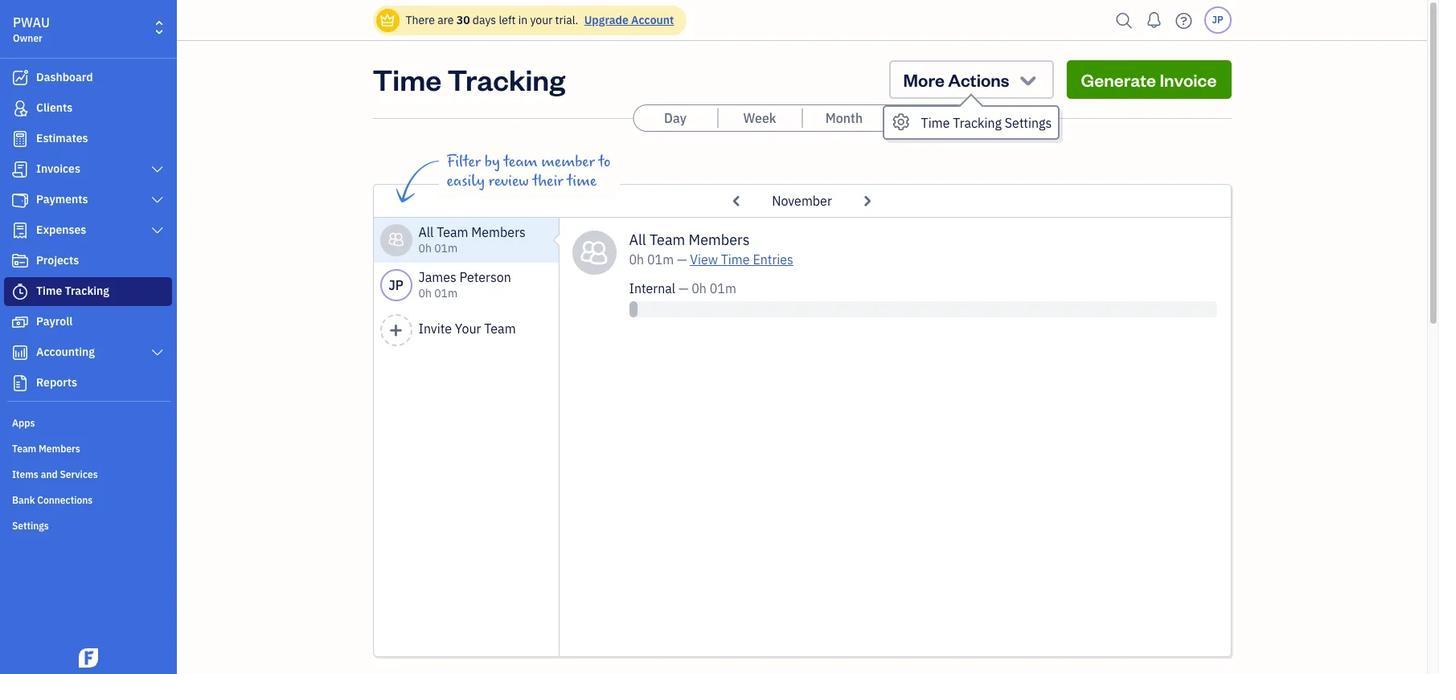 Task type: locate. For each thing, give the bounding box(es) containing it.
members up items and services
[[39, 443, 80, 455]]

review
[[489, 172, 529, 191]]

day
[[664, 110, 687, 126]]

chart image
[[10, 345, 30, 361]]

entries
[[753, 252, 794, 268]]

1 vertical spatial tracking
[[953, 115, 1002, 131]]

timer image
[[10, 284, 30, 300]]

team members
[[12, 443, 80, 455]]

0h inside all team members 0h 01m — view time entries
[[629, 252, 644, 268]]

jp button
[[1204, 6, 1231, 34]]

items and services
[[12, 469, 98, 481]]

time down the there
[[373, 60, 442, 98]]

members
[[471, 224, 526, 240], [689, 231, 750, 249], [39, 443, 80, 455]]

bank connections link
[[4, 488, 172, 512]]

invoice image
[[10, 162, 30, 178]]

01m up internal
[[647, 252, 674, 268]]

estimate image
[[10, 131, 30, 147]]

0 vertical spatial chevron large down image
[[150, 163, 165, 176]]

chevron large down image inside expenses link
[[150, 224, 165, 237]]

pwau owner
[[13, 14, 50, 44]]

0 vertical spatial —
[[677, 252, 687, 268]]

projects link
[[4, 247, 172, 276]]

all
[[419, 224, 434, 240], [629, 231, 646, 249]]

time tracking inside main element
[[36, 284, 109, 298]]

chevron large down image up projects link
[[150, 224, 165, 237]]

week link
[[718, 105, 802, 131]]

owner
[[13, 32, 42, 44]]

01m
[[434, 241, 458, 256], [647, 252, 674, 268], [710, 281, 736, 297], [434, 286, 458, 301]]

tracking down left
[[447, 60, 565, 98]]

2 horizontal spatial members
[[689, 231, 750, 249]]

invite your team button
[[373, 308, 559, 353]]

main element
[[0, 0, 217, 675]]

tracking
[[447, 60, 565, 98], [953, 115, 1002, 131], [65, 284, 109, 298]]

0 vertical spatial time tracking
[[373, 60, 565, 98]]

day link
[[634, 105, 717, 131]]

invoices link
[[4, 155, 172, 184]]

0 horizontal spatial tracking
[[65, 284, 109, 298]]

james peterson 0h 01m
[[419, 269, 511, 301]]

chevron large down image inside accounting link
[[150, 347, 165, 359]]

filter by team member to easily review their time
[[447, 153, 611, 191]]

generate invoice
[[1081, 68, 1217, 91]]

dashboard
[[36, 70, 93, 84]]

settings
[[1005, 115, 1052, 131], [12, 520, 49, 532]]

1 vertical spatial jp
[[389, 277, 403, 293]]

bank
[[12, 495, 35, 507]]

estimates
[[36, 131, 88, 146]]

2 horizontal spatial tracking
[[953, 115, 1002, 131]]

1 vertical spatial chevron large down image
[[150, 347, 165, 359]]

1 chevron large down image from the top
[[150, 224, 165, 237]]

settings down "chevrondown" image
[[1005, 115, 1052, 131]]

all up internal
[[629, 231, 646, 249]]

time tracking down projects link
[[36, 284, 109, 298]]

0h
[[419, 241, 432, 256], [629, 252, 644, 268], [692, 281, 707, 297], [419, 286, 432, 301]]

internal — 0h 01m
[[629, 281, 736, 297]]

report image
[[10, 376, 30, 392]]

0 horizontal spatial time tracking
[[36, 284, 109, 298]]

time tracking link
[[4, 277, 172, 306]]

time inside all team members 0h 01m — view time entries
[[721, 252, 750, 268]]

payment image
[[10, 192, 30, 208]]

time down more
[[921, 115, 950, 131]]

team inside button
[[484, 321, 516, 337]]

time right timer icon
[[36, 284, 62, 298]]

tracking down projects link
[[65, 284, 109, 298]]

next month image
[[856, 188, 878, 214]]

team up internal
[[650, 231, 685, 249]]

0h right users "image"
[[419, 241, 432, 256]]

team down "apps"
[[12, 443, 36, 455]]

time tracking settings
[[921, 115, 1052, 131]]

client image
[[10, 101, 30, 117]]

payments
[[36, 192, 88, 207]]

settings link
[[4, 514, 172, 538]]

jp left james
[[389, 277, 403, 293]]

time tracking settings link
[[884, 107, 1058, 138]]

upgrade
[[584, 13, 629, 27]]

1 horizontal spatial members
[[471, 224, 526, 240]]

0 horizontal spatial members
[[39, 443, 80, 455]]

team inside the all team members 0h 01m
[[437, 224, 468, 240]]

1 horizontal spatial tracking
[[447, 60, 565, 98]]

invite
[[419, 321, 452, 337]]

01m down view time entries "button"
[[710, 281, 736, 297]]

1 chevron large down image from the top
[[150, 163, 165, 176]]

1 horizontal spatial time tracking
[[373, 60, 565, 98]]

all inside all team members 0h 01m — view time entries
[[629, 231, 646, 249]]

invoice
[[1160, 68, 1217, 91]]

team up james
[[437, 224, 468, 240]]

members up view
[[689, 231, 750, 249]]

internal
[[629, 281, 676, 297]]

settings down bank
[[12, 520, 49, 532]]

time tracking down 30 on the top left of the page
[[373, 60, 565, 98]]

01m up james
[[434, 241, 458, 256]]

1 horizontal spatial all
[[629, 231, 646, 249]]

peterson
[[460, 269, 511, 285]]

time
[[567, 172, 597, 191]]

services
[[60, 469, 98, 481]]

apps
[[12, 417, 35, 429]]

go to help image
[[1171, 8, 1197, 33]]

1 horizontal spatial settings
[[1005, 115, 1052, 131]]

projects
[[36, 253, 79, 268]]

members up "peterson"
[[471, 224, 526, 240]]

1 vertical spatial settings
[[12, 520, 49, 532]]

member
[[541, 153, 595, 171]]

week
[[743, 110, 776, 126]]

chevron large down image up reports link
[[150, 347, 165, 359]]

chevron large down image inside invoices link
[[150, 163, 165, 176]]

members inside all team members 0h 01m — view time entries
[[689, 231, 750, 249]]

money image
[[10, 314, 30, 330]]

previous month image
[[727, 188, 748, 214]]

search image
[[1112, 8, 1137, 33]]

1 horizontal spatial jp
[[1212, 14, 1223, 26]]

chevron large down image
[[150, 163, 165, 176], [150, 194, 165, 207]]

0 horizontal spatial jp
[[389, 277, 403, 293]]

1 vertical spatial time tracking
[[36, 284, 109, 298]]

01m down james
[[434, 286, 458, 301]]

2 chevron large down image from the top
[[150, 347, 165, 359]]

chevron large down image
[[150, 224, 165, 237], [150, 347, 165, 359]]

members inside the all team members 0h 01m
[[471, 224, 526, 240]]

0 horizontal spatial all
[[419, 224, 434, 240]]

—
[[677, 252, 687, 268], [679, 281, 689, 297]]

0 vertical spatial jp
[[1212, 14, 1223, 26]]

0h down view
[[692, 281, 707, 297]]

0h down james
[[419, 286, 432, 301]]

time right view
[[721, 252, 750, 268]]

jp inside "jp" dropdown button
[[1212, 14, 1223, 26]]

chevron large down image up expenses link
[[150, 194, 165, 207]]

month
[[826, 110, 863, 126]]

0 vertical spatial chevron large down image
[[150, 224, 165, 237]]

jp right go to help image
[[1212, 14, 1223, 26]]

there
[[406, 13, 435, 27]]

all for all team members 0h 01m
[[419, 224, 434, 240]]

all team members 0h 01m — view time entries
[[629, 231, 794, 268]]

chevron large down image for payments
[[150, 194, 165, 207]]

accounting
[[36, 345, 95, 359]]

reports
[[36, 376, 77, 390]]

— right internal
[[679, 281, 689, 297]]

payments link
[[4, 186, 172, 215]]

filter
[[447, 153, 481, 171]]

expenses link
[[4, 216, 172, 245]]

all right users "image"
[[419, 224, 434, 240]]

notifications image
[[1141, 4, 1167, 36]]

0 vertical spatial settings
[[1005, 115, 1052, 131]]

01m inside the james peterson 0h 01m
[[434, 286, 458, 301]]

time
[[373, 60, 442, 98], [921, 115, 950, 131], [721, 252, 750, 268], [36, 284, 62, 298]]

tracking inside main element
[[65, 284, 109, 298]]

team
[[437, 224, 468, 240], [650, 231, 685, 249], [484, 321, 516, 337], [12, 443, 36, 455]]

james
[[419, 269, 457, 285]]

more
[[903, 68, 945, 91]]

time inside main element
[[36, 284, 62, 298]]

team right your
[[484, 321, 516, 337]]

all inside the all team members 0h 01m
[[419, 224, 434, 240]]

jp
[[1212, 14, 1223, 26], [389, 277, 403, 293]]

0h inside the all team members 0h 01m
[[419, 241, 432, 256]]

there are 30 days left in your trial. upgrade account
[[406, 13, 674, 27]]

0 horizontal spatial settings
[[12, 520, 49, 532]]

to
[[599, 153, 611, 171]]

chevron large down image up "payments" link
[[150, 163, 165, 176]]

tracking down actions
[[953, 115, 1002, 131]]

dashboard link
[[4, 64, 172, 92]]

upgrade account link
[[581, 13, 674, 27]]

2 chevron large down image from the top
[[150, 194, 165, 207]]

0h up internal
[[629, 252, 644, 268]]

2 vertical spatial tracking
[[65, 284, 109, 298]]

invite your team
[[419, 321, 516, 337]]

1 vertical spatial chevron large down image
[[150, 194, 165, 207]]

generate
[[1081, 68, 1156, 91]]

— left view
[[677, 252, 687, 268]]

accounting link
[[4, 339, 172, 367]]



Task type: describe. For each thing, give the bounding box(es) containing it.
01m inside the all team members 0h 01m
[[434, 241, 458, 256]]

november
[[772, 193, 832, 209]]

chevron large down image for accounting
[[150, 347, 165, 359]]

view
[[690, 252, 718, 268]]

plus image
[[389, 323, 403, 338]]

clients link
[[4, 94, 172, 123]]

project image
[[10, 253, 30, 269]]

freshbooks image
[[76, 649, 101, 668]]

members for all team members 0h 01m — view time entries
[[689, 231, 750, 249]]

— inside all team members 0h 01m — view time entries
[[677, 252, 687, 268]]

month link
[[802, 105, 886, 131]]

left
[[499, 13, 516, 27]]

members inside main element
[[39, 443, 80, 455]]

days
[[473, 13, 496, 27]]

payroll
[[36, 314, 73, 329]]

apps link
[[4, 411, 172, 435]]

generate invoice button
[[1067, 60, 1231, 99]]

view time entries button
[[690, 250, 794, 269]]

team inside all team members 0h 01m — view time entries
[[650, 231, 685, 249]]

more actions
[[903, 68, 1010, 91]]

by
[[485, 153, 500, 171]]

payroll link
[[4, 308, 172, 337]]

settings inside main element
[[12, 520, 49, 532]]

items and services link
[[4, 462, 172, 486]]

clients
[[36, 101, 73, 115]]

crown image
[[379, 12, 396, 29]]

your
[[530, 13, 553, 27]]

team members link
[[4, 437, 172, 461]]

pwau
[[13, 14, 50, 31]]

1 vertical spatial —
[[679, 281, 689, 297]]

team
[[504, 153, 538, 171]]

more actions button
[[889, 60, 1054, 99]]

estimates link
[[4, 125, 172, 154]]

expense image
[[10, 223, 30, 239]]

their
[[533, 172, 563, 191]]

0 vertical spatial tracking
[[447, 60, 565, 98]]

account
[[631, 13, 674, 27]]

bank connections
[[12, 495, 93, 507]]

all for all team members 0h 01m — view time entries
[[629, 231, 646, 249]]

0h inside the james peterson 0h 01m
[[419, 286, 432, 301]]

easily
[[447, 172, 485, 191]]

invoices
[[36, 162, 80, 176]]

team inside main element
[[12, 443, 36, 455]]

chevrondown image
[[1017, 68, 1039, 91]]

are
[[438, 13, 454, 27]]

members for all team members 0h 01m
[[471, 224, 526, 240]]

chevron large down image for expenses
[[150, 224, 165, 237]]

your
[[455, 321, 481, 337]]

trial.
[[555, 13, 578, 27]]

30
[[457, 13, 470, 27]]

all team members 0h 01m
[[419, 224, 526, 256]]

users image
[[388, 231, 404, 250]]

and
[[41, 469, 58, 481]]

dashboard image
[[10, 70, 30, 86]]

chevron large down image for invoices
[[150, 163, 165, 176]]

items
[[12, 469, 38, 481]]

01m inside all team members 0h 01m — view time entries
[[647, 252, 674, 268]]

in
[[518, 13, 528, 27]]

connections
[[37, 495, 93, 507]]

expenses
[[36, 223, 86, 237]]

actions
[[948, 68, 1010, 91]]

reports link
[[4, 369, 172, 398]]



Task type: vqa. For each thing, say whether or not it's contained in the screenshot.
What does your business do? *
no



